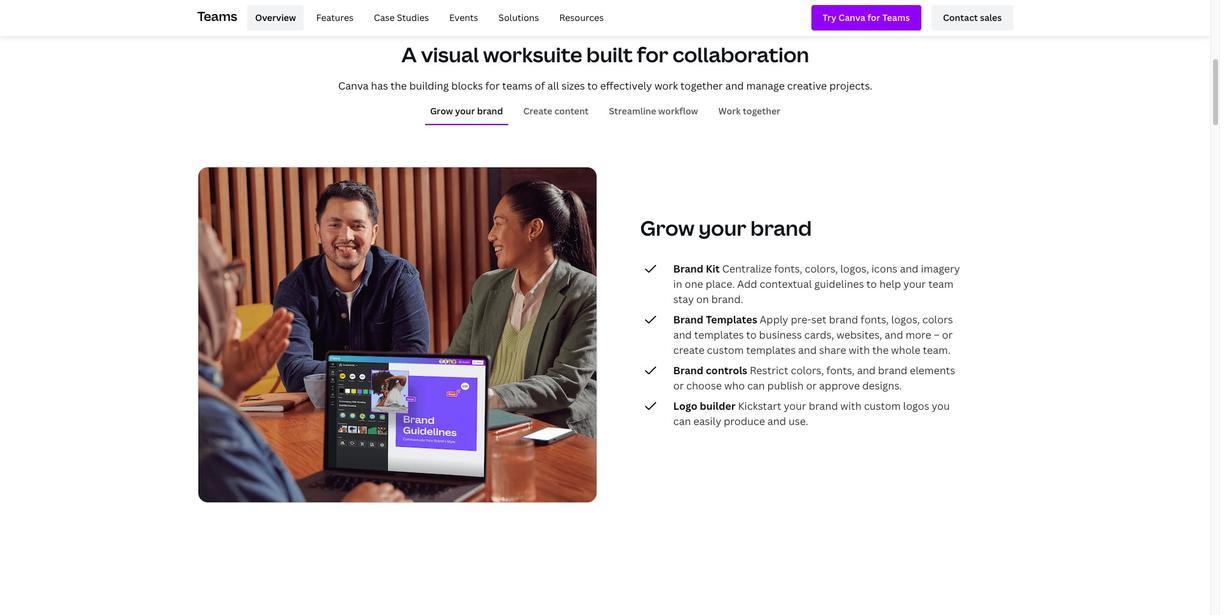 Task type: describe. For each thing, give the bounding box(es) containing it.
team.
[[923, 343, 951, 357]]

creative
[[788, 79, 827, 93]]

share
[[820, 343, 847, 357]]

brand up centralize
[[751, 214, 812, 241]]

controls
[[706, 363, 748, 377]]

colors, inside restrict colors, fonts, and brand elements or choose who can publish or approve designs.
[[791, 363, 824, 377]]

add
[[738, 277, 758, 291]]

business
[[759, 328, 802, 342]]

your inside button
[[455, 105, 475, 117]]

canva has the building blocks for teams of all sizes to effectively work together and manage creative projects.
[[338, 79, 873, 93]]

publish
[[768, 379, 804, 393]]

who
[[725, 379, 745, 393]]

logos, inside apply pre-set brand fonts, logos, colors and templates to business cards, websites, and more – or create custom templates and share with the whole team.
[[892, 313, 920, 326]]

colors
[[923, 313, 953, 326]]

together inside button
[[743, 105, 781, 117]]

features link
[[309, 5, 361, 31]]

streamline workflow button
[[604, 99, 704, 124]]

0 vertical spatial to
[[588, 79, 598, 93]]

fonts, inside restrict colors, fonts, and brand elements or choose who can publish or approve designs.
[[827, 363, 855, 377]]

help
[[880, 277, 901, 291]]

brand kit
[[674, 262, 720, 276]]

1 vertical spatial grow
[[641, 214, 695, 241]]

teams element
[[197, 0, 1014, 36]]

contact sales image
[[943, 11, 1002, 25]]

team
[[929, 277, 954, 291]]

kit
[[706, 262, 720, 276]]

and up whole
[[885, 328, 904, 342]]

1 vertical spatial grow your brand
[[641, 214, 812, 241]]

streamline
[[609, 105, 657, 117]]

on
[[697, 292, 709, 306]]

a visual worksuite built for collaboration
[[402, 41, 809, 68]]

use.
[[789, 414, 809, 428]]

with inside kickstart your brand with custom logos you can easily produce and use.
[[841, 399, 862, 413]]

create content
[[523, 105, 589, 117]]

and up work on the right of page
[[726, 79, 744, 93]]

teams
[[502, 79, 533, 93]]

icons
[[872, 262, 898, 276]]

worksuite
[[483, 41, 583, 68]]

collaboration
[[673, 41, 809, 68]]

brand inside apply pre-set brand fonts, logos, colors and templates to business cards, websites, and more – or create custom templates and share with the whole team.
[[829, 313, 859, 326]]

work
[[655, 79, 678, 93]]

effectively
[[600, 79, 652, 93]]

apply pre-set brand fonts, logos, colors and templates to business cards, websites, and more – or create custom templates and share with the whole team.
[[674, 313, 953, 357]]

brand for and
[[674, 313, 704, 326]]

logo builder
[[674, 399, 736, 413]]

elements
[[910, 363, 956, 377]]

work together button
[[714, 99, 786, 124]]

choose
[[687, 379, 722, 393]]

centralize
[[722, 262, 772, 276]]

1 horizontal spatial for
[[637, 41, 669, 68]]

building
[[410, 79, 449, 93]]

0 horizontal spatial the
[[391, 79, 407, 93]]

produce
[[724, 414, 765, 428]]

canva
[[338, 79, 369, 93]]

of
[[535, 79, 545, 93]]

builder
[[700, 399, 736, 413]]

create content button
[[518, 99, 594, 124]]

has
[[371, 79, 388, 93]]

events link
[[442, 5, 486, 31]]

centralize fonts, colors, logos, icons and imagery in one place. add contextual guidelines to help your team stay on brand.
[[674, 262, 960, 306]]

restrict colors, fonts, and brand elements or choose who can publish or approve designs.
[[674, 363, 956, 393]]

1 vertical spatial for
[[486, 79, 500, 93]]

content
[[555, 105, 589, 117]]

manage
[[747, 79, 785, 93]]

approve
[[820, 379, 860, 393]]

logo
[[674, 399, 698, 413]]

solutions link
[[491, 5, 547, 31]]

cards,
[[805, 328, 834, 342]]

case studies link
[[366, 5, 437, 31]]

the inside apply pre-set brand fonts, logos, colors and templates to business cards, websites, and more – or create custom templates and share with the whole team.
[[873, 343, 889, 357]]

grow your brand button
[[425, 99, 508, 124]]

brand.
[[712, 292, 744, 306]]

case studies
[[374, 11, 429, 23]]

all
[[548, 79, 559, 93]]

visual
[[421, 41, 479, 68]]

guidelines
[[815, 277, 864, 291]]

work
[[719, 105, 741, 117]]

and inside restrict colors, fonts, and brand elements or choose who can publish or approve designs.
[[857, 363, 876, 377]]

logos, inside centralize fonts, colors, logos, icons and imagery in one place. add contextual guidelines to help your team stay on brand.
[[841, 262, 869, 276]]

0 vertical spatial templates
[[695, 328, 744, 342]]

features
[[316, 11, 354, 23]]

set
[[812, 313, 827, 326]]

to inside centralize fonts, colors, logos, icons and imagery in one place. add contextual guidelines to help your team stay on brand.
[[867, 277, 877, 291]]

streamline workflow
[[609, 105, 698, 117]]

workflow
[[659, 105, 698, 117]]

in
[[674, 277, 683, 291]]

or inside apply pre-set brand fonts, logos, colors and templates to business cards, websites, and more – or create custom templates and share with the whole team.
[[942, 328, 953, 342]]

your inside kickstart your brand with custom logos you can easily produce and use.
[[784, 399, 807, 413]]

and inside centralize fonts, colors, logos, icons and imagery in one place. add contextual guidelines to help your team stay on brand.
[[900, 262, 919, 276]]



Task type: locate. For each thing, give the bounding box(es) containing it.
solutions
[[499, 11, 539, 23]]

grow your brand down blocks
[[430, 105, 503, 117]]

and up designs.
[[857, 363, 876, 377]]

1 vertical spatial fonts,
[[861, 313, 889, 326]]

fonts,
[[774, 262, 803, 276], [861, 313, 889, 326], [827, 363, 855, 377]]

create
[[674, 343, 705, 357]]

0 horizontal spatial grow your brand
[[430, 105, 503, 117]]

1 horizontal spatial grow
[[641, 214, 695, 241]]

0 vertical spatial grow your brand
[[430, 105, 503, 117]]

overview
[[255, 11, 296, 23]]

1 horizontal spatial can
[[748, 379, 765, 393]]

1 vertical spatial brand
[[674, 313, 704, 326]]

menu bar
[[242, 5, 612, 31]]

the left whole
[[873, 343, 889, 357]]

imagery
[[921, 262, 960, 276]]

custom
[[707, 343, 744, 357], [864, 399, 901, 413]]

kickstart your brand with custom logos you can easily produce and use.
[[674, 399, 950, 428]]

brand inside kickstart your brand with custom logos you can easily produce and use.
[[809, 399, 838, 413]]

1 vertical spatial custom
[[864, 399, 901, 413]]

work together
[[719, 105, 781, 117]]

brand down approve
[[809, 399, 838, 413]]

logos, up more
[[892, 313, 920, 326]]

colors, inside centralize fonts, colors, logos, icons and imagery in one place. add contextual guidelines to help your team stay on brand.
[[805, 262, 838, 276]]

projects.
[[830, 79, 873, 93]]

1 brand from the top
[[674, 262, 704, 276]]

0 horizontal spatial custom
[[707, 343, 744, 357]]

one
[[685, 277, 703, 291]]

logos
[[904, 399, 930, 413]]

templates down brand templates
[[695, 328, 744, 342]]

2 horizontal spatial fonts,
[[861, 313, 889, 326]]

contextual
[[760, 277, 812, 291]]

or right publish
[[806, 379, 817, 393]]

whole
[[891, 343, 921, 357]]

2 vertical spatial to
[[747, 328, 757, 342]]

grow down building
[[430, 105, 453, 117]]

and inside kickstart your brand with custom logos you can easily produce and use.
[[768, 414, 786, 428]]

fonts, inside centralize fonts, colors, logos, icons and imagery in one place. add contextual guidelines to help your team stay on brand.
[[774, 262, 803, 276]]

fonts, inside apply pre-set brand fonts, logos, colors and templates to business cards, websites, and more – or create custom templates and share with the whole team.
[[861, 313, 889, 326]]

brand for choose
[[674, 363, 704, 377]]

1 horizontal spatial to
[[747, 328, 757, 342]]

overview link
[[248, 5, 304, 31]]

0 vertical spatial with
[[849, 343, 870, 357]]

sizes
[[562, 79, 585, 93]]

–
[[934, 328, 940, 342]]

fonts, up approve
[[827, 363, 855, 377]]

more
[[906, 328, 932, 342]]

can
[[748, 379, 765, 393], [674, 414, 691, 428]]

custom inside apply pre-set brand fonts, logos, colors and templates to business cards, websites, and more – or create custom templates and share with the whole team.
[[707, 343, 744, 357]]

custom inside kickstart your brand with custom logos you can easily produce and use.
[[864, 399, 901, 413]]

easily
[[694, 414, 722, 428]]

0 horizontal spatial logos,
[[841, 262, 869, 276]]

custom up controls
[[707, 343, 744, 357]]

for left the 'teams'
[[486, 79, 500, 93]]

and
[[726, 79, 744, 93], [900, 262, 919, 276], [674, 328, 692, 342], [885, 328, 904, 342], [798, 343, 817, 357], [857, 363, 876, 377], [768, 414, 786, 428]]

or right –
[[942, 328, 953, 342]]

2 vertical spatial brand
[[674, 363, 704, 377]]

apply
[[760, 313, 789, 326]]

colors,
[[805, 262, 838, 276], [791, 363, 824, 377]]

fonts, up contextual
[[774, 262, 803, 276]]

0 vertical spatial brand
[[674, 262, 704, 276]]

or
[[942, 328, 953, 342], [674, 379, 684, 393], [806, 379, 817, 393]]

your
[[455, 105, 475, 117], [699, 214, 747, 241], [904, 277, 926, 291], [784, 399, 807, 413]]

websites,
[[837, 328, 883, 342]]

1 horizontal spatial grow your brand
[[641, 214, 812, 241]]

1 vertical spatial templates
[[747, 343, 796, 357]]

to down templates
[[747, 328, 757, 342]]

create
[[523, 105, 553, 117]]

can inside kickstart your brand with custom logos you can easily produce and use.
[[674, 414, 691, 428]]

with down approve
[[841, 399, 862, 413]]

1 horizontal spatial or
[[806, 379, 817, 393]]

resources
[[560, 11, 604, 23]]

and up create
[[674, 328, 692, 342]]

1 vertical spatial with
[[841, 399, 862, 413]]

kickstart
[[738, 399, 782, 413]]

brand controls
[[674, 363, 748, 377]]

can down restrict at right bottom
[[748, 379, 765, 393]]

your up kit at the right of the page
[[699, 214, 747, 241]]

place.
[[706, 277, 735, 291]]

can down logo
[[674, 414, 691, 428]]

0 vertical spatial can
[[748, 379, 765, 393]]

templates
[[695, 328, 744, 342], [747, 343, 796, 357]]

0 vertical spatial colors,
[[805, 262, 838, 276]]

0 vertical spatial grow
[[430, 105, 453, 117]]

1 horizontal spatial logos,
[[892, 313, 920, 326]]

stay
[[674, 292, 694, 306]]

brand up "websites," on the bottom of the page
[[829, 313, 859, 326]]

2 horizontal spatial or
[[942, 328, 953, 342]]

fonts, up "websites," on the bottom of the page
[[861, 313, 889, 326]]

teams
[[197, 7, 237, 25]]

resources link
[[552, 5, 612, 31]]

0 horizontal spatial to
[[588, 79, 598, 93]]

brand up designs.
[[878, 363, 908, 377]]

you
[[932, 399, 950, 413]]

with inside apply pre-set brand fonts, logos, colors and templates to business cards, websites, and more – or create custom templates and share with the whole team.
[[849, 343, 870, 357]]

and left use.
[[768, 414, 786, 428]]

colors, up guidelines
[[805, 262, 838, 276]]

blocks
[[451, 79, 483, 93]]

with
[[849, 343, 870, 357], [841, 399, 862, 413]]

your inside centralize fonts, colors, logos, icons and imagery in one place. add contextual guidelines to help your team stay on brand.
[[904, 277, 926, 291]]

designs.
[[863, 379, 902, 393]]

0 horizontal spatial grow
[[430, 105, 453, 117]]

3 brand from the top
[[674, 363, 704, 377]]

1 vertical spatial can
[[674, 414, 691, 428]]

brand
[[477, 105, 503, 117], [751, 214, 812, 241], [829, 313, 859, 326], [878, 363, 908, 377], [809, 399, 838, 413]]

custom down designs.
[[864, 399, 901, 413]]

pre-
[[791, 313, 812, 326]]

brand down blocks
[[477, 105, 503, 117]]

and up "help"
[[900, 262, 919, 276]]

1 horizontal spatial fonts,
[[827, 363, 855, 377]]

0 horizontal spatial or
[[674, 379, 684, 393]]

brand up one
[[674, 262, 704, 276]]

with down "websites," on the bottom of the page
[[849, 343, 870, 357]]

grow up brand kit
[[641, 214, 695, 241]]

colors, up publish
[[791, 363, 824, 377]]

2 vertical spatial fonts,
[[827, 363, 855, 377]]

0 horizontal spatial templates
[[695, 328, 744, 342]]

0 vertical spatial logos,
[[841, 262, 869, 276]]

a
[[402, 41, 417, 68]]

0 vertical spatial the
[[391, 79, 407, 93]]

brand
[[674, 262, 704, 276], [674, 313, 704, 326], [674, 363, 704, 377]]

brand for in
[[674, 262, 704, 276]]

events
[[450, 11, 478, 23]]

studies
[[397, 11, 429, 23]]

brand inside restrict colors, fonts, and brand elements or choose who can publish or approve designs.
[[878, 363, 908, 377]]

logos,
[[841, 262, 869, 276], [892, 313, 920, 326]]

to inside apply pre-set brand fonts, logos, colors and templates to business cards, websites, and more – or create custom templates and share with the whole team.
[[747, 328, 757, 342]]

1 vertical spatial colors,
[[791, 363, 824, 377]]

brand templates
[[674, 313, 758, 326]]

1 vertical spatial logos,
[[892, 313, 920, 326]]

menu bar containing overview
[[242, 5, 612, 31]]

brand inside button
[[477, 105, 503, 117]]

1 vertical spatial the
[[873, 343, 889, 357]]

together
[[681, 79, 723, 93], [743, 105, 781, 117]]

your right "help"
[[904, 277, 926, 291]]

the
[[391, 79, 407, 93], [873, 343, 889, 357]]

0 vertical spatial fonts,
[[774, 262, 803, 276]]

logos, up guidelines
[[841, 262, 869, 276]]

templates down business at the right bottom of page
[[747, 343, 796, 357]]

grow inside button
[[430, 105, 453, 117]]

menu bar inside teams element
[[242, 5, 612, 31]]

or up logo
[[674, 379, 684, 393]]

for
[[637, 41, 669, 68], [486, 79, 500, 93]]

1 horizontal spatial templates
[[747, 343, 796, 357]]

0 horizontal spatial fonts,
[[774, 262, 803, 276]]

can inside restrict colors, fonts, and brand elements or choose who can publish or approve designs.
[[748, 379, 765, 393]]

to
[[588, 79, 598, 93], [867, 277, 877, 291], [747, 328, 757, 342]]

restrict
[[750, 363, 789, 377]]

templates
[[706, 313, 758, 326]]

0 vertical spatial for
[[637, 41, 669, 68]]

0 horizontal spatial together
[[681, 79, 723, 93]]

0 horizontal spatial can
[[674, 414, 691, 428]]

your down blocks
[[455, 105, 475, 117]]

case
[[374, 11, 395, 23]]

brand down create
[[674, 363, 704, 377]]

the right has
[[391, 79, 407, 93]]

your up use.
[[784, 399, 807, 413]]

2 brand from the top
[[674, 313, 704, 326]]

grow your brand
[[430, 105, 503, 117], [641, 214, 812, 241]]

0 vertical spatial together
[[681, 79, 723, 93]]

and down cards,
[[798, 343, 817, 357]]

1 vertical spatial to
[[867, 277, 877, 291]]

0 vertical spatial custom
[[707, 343, 744, 357]]

built
[[587, 41, 633, 68]]

1 vertical spatial together
[[743, 105, 781, 117]]

for up work on the right top of the page
[[637, 41, 669, 68]]

1 horizontal spatial custom
[[864, 399, 901, 413]]

grow your brand inside button
[[430, 105, 503, 117]]

grow your brand up kit at the right of the page
[[641, 214, 812, 241]]

brand down stay
[[674, 313, 704, 326]]

to left "help"
[[867, 277, 877, 291]]

together up workflow
[[681, 79, 723, 93]]

2 horizontal spatial to
[[867, 277, 877, 291]]

1 horizontal spatial the
[[873, 343, 889, 357]]

an image of three people talking around a laptop, which has canva open image
[[197, 166, 598, 503]]

together down manage
[[743, 105, 781, 117]]

1 horizontal spatial together
[[743, 105, 781, 117]]

to right sizes
[[588, 79, 598, 93]]

0 horizontal spatial for
[[486, 79, 500, 93]]



Task type: vqa. For each thing, say whether or not it's contained in the screenshot.
share
yes



